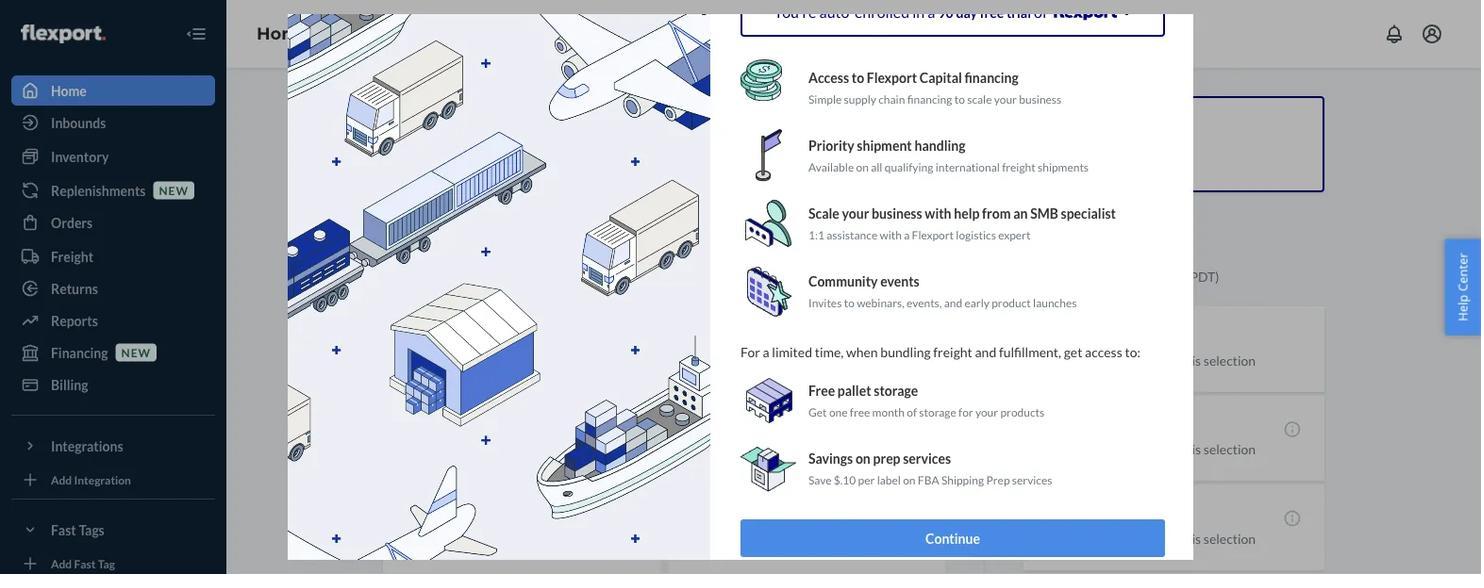 Task type: describe. For each thing, give the bounding box(es) containing it.
get
[[809, 405, 827, 419]]

1 vertical spatial storage
[[919, 405, 957, 419]]

access
[[1085, 344, 1123, 360]]

0 horizontal spatial services
[[903, 451, 951, 467]]

your inside free pallet storage get one free month of storage for your products
[[976, 405, 998, 419]]

and inside community events invites to webinars, events, and early product launches
[[944, 295, 963, 309]]

continue button
[[741, 520, 1165, 557]]

when
[[846, 344, 878, 360]]

simple
[[809, 92, 842, 105]]

for
[[741, 344, 760, 360]]

save
[[809, 473, 832, 487]]

day
[[956, 4, 977, 20]]

1 vertical spatial on
[[856, 451, 871, 467]]

early
[[965, 295, 990, 309]]

specialist
[[1061, 205, 1116, 221]]

in
[[913, 2, 925, 21]]

prep
[[986, 473, 1010, 487]]

logistics
[[956, 228, 996, 241]]

shipping
[[942, 473, 984, 487]]

scale
[[967, 92, 992, 105]]

0 horizontal spatial storage
[[874, 383, 918, 399]]

continue
[[926, 531, 980, 547]]

expert
[[998, 228, 1031, 241]]

an
[[1014, 205, 1028, 221]]

your inside access to flexport capital financing simple supply chain financing to scale your business
[[994, 92, 1017, 105]]

available
[[809, 160, 854, 173]]

events
[[881, 273, 920, 289]]

fba
[[918, 473, 939, 487]]

help center
[[1454, 253, 1471, 322]]

to:
[[1125, 344, 1141, 360]]

handling
[[915, 137, 966, 153]]

community
[[809, 273, 878, 289]]

$.10
[[834, 473, 856, 487]]

time,
[[815, 344, 844, 360]]

you're auto-enrolled in a 90 day free trial of
[[774, 2, 1051, 21]]

from
[[982, 205, 1011, 221]]

pallet
[[838, 383, 871, 399]]

international
[[936, 160, 1000, 173]]

fulfillment,
[[999, 344, 1061, 360]]

1:1
[[809, 228, 825, 241]]

1 horizontal spatial with
[[925, 205, 952, 221]]

help center button
[[1445, 239, 1481, 336]]

0 vertical spatial of
[[1034, 2, 1048, 21]]

1 horizontal spatial and
[[975, 344, 997, 360]]

0 vertical spatial to
[[852, 70, 864, 86]]

priority shipment handling available on all qualifying international freight shipments
[[809, 137, 1089, 173]]

product
[[992, 295, 1031, 309]]

flexport inside access to flexport capital financing simple supply chain financing to scale your business
[[867, 70, 917, 86]]

your inside scale your business with help from an smb specialist 1:1 assistance with a flexport logistics expert
[[842, 205, 869, 221]]

all
[[871, 160, 883, 173]]

trial
[[1007, 4, 1031, 20]]

label
[[877, 473, 901, 487]]

for a limited time, when bundling freight and fulfillment, get access to:
[[741, 344, 1141, 360]]

community events invites to webinars, events, and early product launches
[[809, 273, 1077, 309]]

scale your business with help from an smb specialist 1:1 assistance with a flexport logistics expert
[[809, 205, 1116, 241]]

invites
[[809, 295, 842, 309]]

capital
[[920, 70, 962, 86]]

chain
[[879, 92, 905, 105]]

per
[[858, 473, 875, 487]]

access
[[809, 70, 849, 86]]

savings
[[809, 451, 853, 467]]

free inside you're auto-enrolled in a 90 day free trial of
[[980, 4, 1004, 20]]

webinars,
[[857, 295, 905, 309]]



Task type: vqa. For each thing, say whether or not it's contained in the screenshot.
You
no



Task type: locate. For each thing, give the bounding box(es) containing it.
smb
[[1031, 205, 1059, 221]]

savings on prep services save $.10 per label on fba shipping prep services
[[809, 451, 1053, 487]]

1 vertical spatial with
[[880, 228, 902, 241]]

2 vertical spatial a
[[763, 344, 770, 360]]

freight
[[1002, 160, 1036, 173], [934, 344, 973, 360]]

0 horizontal spatial business
[[872, 205, 922, 221]]

0 horizontal spatial a
[[763, 344, 770, 360]]

to left scale on the top of page
[[955, 92, 965, 105]]

1 vertical spatial and
[[975, 344, 997, 360]]

your up assistance
[[842, 205, 869, 221]]

auto-
[[820, 2, 855, 21]]

1 vertical spatial to
[[955, 92, 965, 105]]

bundling
[[881, 344, 931, 360]]

of right the month
[[907, 405, 917, 419]]

qualifying
[[885, 160, 934, 173]]

1 vertical spatial a
[[904, 228, 910, 241]]

storage up the month
[[874, 383, 918, 399]]

1 horizontal spatial a
[[904, 228, 910, 241]]

limited
[[772, 344, 812, 360]]

get
[[1064, 344, 1083, 360]]

priority
[[809, 137, 855, 153]]

business
[[1019, 92, 1062, 105], [872, 205, 922, 221]]

shipments
[[1038, 160, 1089, 173]]

0 horizontal spatial free
[[850, 405, 870, 419]]

0 horizontal spatial of
[[907, 405, 917, 419]]

month
[[872, 405, 905, 419]]

0 horizontal spatial and
[[944, 295, 963, 309]]

1 horizontal spatial services
[[1012, 473, 1053, 487]]

assistance
[[827, 228, 878, 241]]

0 horizontal spatial with
[[880, 228, 902, 241]]

financing up scale on the top of page
[[965, 70, 1019, 86]]

free
[[980, 4, 1004, 20], [850, 405, 870, 419]]

with right assistance
[[880, 228, 902, 241]]

center
[[1454, 253, 1471, 292]]

free inside free pallet storage get one free month of storage for your products
[[850, 405, 870, 419]]

0 horizontal spatial financing
[[907, 92, 952, 105]]

business down qualifying
[[872, 205, 922, 221]]

a inside scale your business with help from an smb specialist 1:1 assistance with a flexport logistics expert
[[904, 228, 910, 241]]

2 horizontal spatial a
[[928, 2, 935, 21]]

for
[[959, 405, 973, 419]]

your right 'for'
[[976, 405, 998, 419]]

1 vertical spatial services
[[1012, 473, 1053, 487]]

freight right bundling at the bottom right of page
[[934, 344, 973, 360]]

1 vertical spatial freight
[[934, 344, 973, 360]]

0 vertical spatial flexport
[[867, 70, 917, 86]]

free pallet storage get one free month of storage for your products
[[809, 383, 1045, 419]]

services right prep
[[1012, 473, 1053, 487]]

2 vertical spatial your
[[976, 405, 998, 419]]

0 vertical spatial free
[[980, 4, 1004, 20]]

prep
[[873, 451, 901, 467]]

2 vertical spatial to
[[844, 295, 855, 309]]

and left the fulfillment,
[[975, 344, 997, 360]]

freight left shipments
[[1002, 160, 1036, 173]]

one
[[829, 405, 848, 419]]

0 vertical spatial and
[[944, 295, 963, 309]]

and left early
[[944, 295, 963, 309]]

services
[[903, 451, 951, 467], [1012, 473, 1053, 487]]

1 vertical spatial flexport
[[912, 228, 954, 241]]

0 vertical spatial freight
[[1002, 160, 1036, 173]]

help
[[954, 205, 980, 221]]

free right day
[[980, 4, 1004, 20]]

business right scale on the top of page
[[1019, 92, 1062, 105]]

to down "community"
[[844, 295, 855, 309]]

supply
[[844, 92, 877, 105]]

financing down capital
[[907, 92, 952, 105]]

products
[[1001, 405, 1045, 419]]

free right one
[[850, 405, 870, 419]]

a
[[928, 2, 935, 21], [904, 228, 910, 241], [763, 344, 770, 360]]

0 vertical spatial business
[[1019, 92, 1062, 105]]

flexport left logistics at the right top of the page
[[912, 228, 954, 241]]

on left all
[[856, 160, 869, 173]]

and
[[944, 295, 963, 309], [975, 344, 997, 360]]

of right trial
[[1034, 2, 1048, 21]]

free
[[809, 383, 835, 399]]

business inside access to flexport capital financing simple supply chain financing to scale your business
[[1019, 92, 1062, 105]]

help
[[1454, 295, 1471, 322]]

1 horizontal spatial free
[[980, 4, 1004, 20]]

0 vertical spatial a
[[928, 2, 935, 21]]

financing
[[965, 70, 1019, 86], [907, 92, 952, 105]]

a right in
[[928, 2, 935, 21]]

0 vertical spatial financing
[[965, 70, 1019, 86]]

0 vertical spatial your
[[994, 92, 1017, 105]]

1 vertical spatial free
[[850, 405, 870, 419]]

storage
[[874, 383, 918, 399], [919, 405, 957, 419]]

freight inside priority shipment handling available on all qualifying international freight shipments
[[1002, 160, 1036, 173]]

business inside scale your business with help from an smb specialist 1:1 assistance with a flexport logistics expert
[[872, 205, 922, 221]]

flexport up chain
[[867, 70, 917, 86]]

1 vertical spatial your
[[842, 205, 869, 221]]

a right for
[[763, 344, 770, 360]]

a up events
[[904, 228, 910, 241]]

on
[[856, 160, 869, 173], [856, 451, 871, 467], [903, 473, 916, 487]]

shipment
[[857, 137, 912, 153]]

events,
[[907, 295, 942, 309]]

on left fba
[[903, 473, 916, 487]]

on inside priority shipment handling available on all qualifying international freight shipments
[[856, 160, 869, 173]]

0 horizontal spatial freight
[[934, 344, 973, 360]]

with left the "help"
[[925, 205, 952, 221]]

to up "supply"
[[852, 70, 864, 86]]

0 vertical spatial with
[[925, 205, 952, 221]]

flexport inside scale your business with help from an smb specialist 1:1 assistance with a flexport logistics expert
[[912, 228, 954, 241]]

1 vertical spatial of
[[907, 405, 917, 419]]

of
[[1034, 2, 1048, 21], [907, 405, 917, 419]]

launches
[[1033, 295, 1077, 309]]

flexport
[[867, 70, 917, 86], [912, 228, 954, 241]]

1 horizontal spatial business
[[1019, 92, 1062, 105]]

1 horizontal spatial of
[[1034, 2, 1048, 21]]

0 vertical spatial on
[[856, 160, 869, 173]]

services up fba
[[903, 451, 951, 467]]

on up per
[[856, 451, 871, 467]]

your
[[994, 92, 1017, 105], [842, 205, 869, 221], [976, 405, 998, 419]]

enrolled
[[855, 2, 910, 21]]

2 vertical spatial on
[[903, 473, 916, 487]]

scale
[[809, 205, 840, 221]]

to
[[852, 70, 864, 86], [955, 92, 965, 105], [844, 295, 855, 309]]

1 vertical spatial financing
[[907, 92, 952, 105]]

1 horizontal spatial storage
[[919, 405, 957, 419]]

0 vertical spatial storage
[[874, 383, 918, 399]]

your right scale on the top of page
[[994, 92, 1017, 105]]

1 horizontal spatial financing
[[965, 70, 1019, 86]]

storage left 'for'
[[919, 405, 957, 419]]

1 horizontal spatial freight
[[1002, 160, 1036, 173]]

you're
[[774, 2, 817, 21]]

0 vertical spatial services
[[903, 451, 951, 467]]

1 vertical spatial business
[[872, 205, 922, 221]]

with
[[925, 205, 952, 221], [880, 228, 902, 241]]

90
[[938, 4, 954, 20]]

of inside free pallet storage get one free month of storage for your products
[[907, 405, 917, 419]]

to inside community events invites to webinars, events, and early product launches
[[844, 295, 855, 309]]

access to flexport capital financing simple supply chain financing to scale your business
[[809, 70, 1062, 105]]



